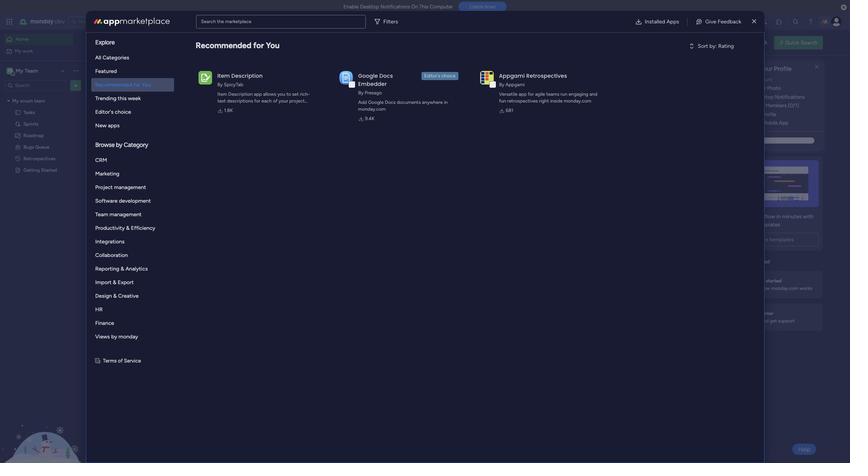 Task type: locate. For each thing, give the bounding box(es) containing it.
2 vertical spatial your
[[741, 213, 752, 220]]

getting inside list box
[[23, 167, 40, 173]]

2 item from the top
[[218, 91, 227, 97]]

2 horizontal spatial enable
[[739, 94, 754, 100]]

recommended up trending this week
[[95, 82, 132, 88]]

public board image for retrospectives
[[134, 138, 141, 145]]

boards,
[[185, 43, 203, 49]]

v2 bolt switch image
[[780, 39, 784, 46]]

monday up service
[[119, 334, 138, 340]]

description for item description app allows you to set rich- text descriptions for each of your project items
[[228, 91, 253, 97]]

retrospectives up the monday dev > my team > my scrum team
[[144, 138, 181, 144]]

description for item description by spicytab
[[232, 72, 263, 80]]

1 vertical spatial item
[[218, 91, 227, 97]]

m
[[8, 68, 12, 74]]

workspace image
[[6, 67, 13, 75]]

learn & get inspired
[[722, 258, 771, 265]]

list box
[[0, 94, 87, 268]]

explore down made
[[751, 236, 769, 243]]

all categories
[[95, 54, 129, 61]]

give right the v2 user feedback image
[[735, 39, 745, 46]]

recommended for you down marketplace
[[196, 40, 280, 50]]

1 horizontal spatial monday
[[119, 334, 138, 340]]

workspaces down marketplace
[[229, 43, 258, 49]]

mobile
[[763, 120, 778, 126]]

0 vertical spatial management
[[114, 184, 146, 191]]

1 vertical spatial search
[[801, 39, 818, 46]]

workspaces inside the good morning, christina! quickly access your recent boards, inbox and workspaces
[[229, 43, 258, 49]]

monday up home button
[[30, 18, 54, 25]]

learn
[[722, 258, 735, 265], [749, 286, 760, 291], [749, 318, 760, 324]]

1 horizontal spatial notifications
[[776, 94, 805, 100]]

& left the export
[[113, 279, 116, 286]]

close recently visited image
[[125, 69, 133, 77]]

docs up embedder at the left top of the page
[[380, 72, 393, 80]]

0 vertical spatial getting
[[23, 167, 40, 173]]

1 vertical spatial monday.com
[[358, 106, 386, 112]]

templates inside boost your workflow in minutes with ready-made templates
[[757, 221, 781, 228]]

give
[[706, 18, 717, 25], [735, 39, 745, 46]]

monday.com inside the add google docs documents anywhere in monday.com
[[358, 106, 386, 112]]

1 horizontal spatial desktop
[[755, 94, 774, 100]]

profile up "mobile"
[[763, 111, 777, 117]]

recently
[[135, 69, 160, 77]]

give for give feedback
[[706, 18, 717, 25]]

>
[[170, 149, 173, 155], [194, 149, 197, 155]]

recommended for you down close recently visited image at the left
[[95, 82, 151, 88]]

search left the
[[201, 19, 216, 24]]

getting inside "getting started learn how monday.com works"
[[749, 278, 765, 284]]

google inside google docs embedder
[[358, 72, 378, 80]]

0 horizontal spatial monday.com
[[358, 106, 386, 112]]

getting for getting started
[[23, 167, 40, 173]]

item up text
[[218, 91, 227, 97]]

you
[[278, 91, 285, 97]]

item inside item description app allows you to set rich- text descriptions for each of your project items
[[218, 91, 227, 97]]

my for my team
[[16, 67, 23, 74]]

get down 'center'
[[771, 318, 778, 324]]

search right the quick
[[801, 39, 818, 46]]

featured
[[95, 68, 117, 74]]

& left inspired at bottom
[[737, 258, 740, 265]]

2 app from the left
[[519, 91, 527, 97]]

2 horizontal spatial and
[[761, 318, 769, 324]]

description up spicytab
[[232, 72, 263, 80]]

and inside versatile app for agile teams run engaging and fun retrospectives right inside monday.com
[[590, 91, 598, 97]]

public board image
[[15, 109, 21, 116], [134, 138, 141, 145], [15, 167, 21, 173]]

new
[[95, 122, 107, 129]]

recommended down search the marketplace
[[196, 40, 252, 50]]

this
[[420, 4, 429, 10]]

enable for enable desktop notifications on this computer
[[344, 4, 359, 10]]

choice up anywhere at the top of the page
[[442, 73, 456, 79]]

v2 user feedback image
[[727, 39, 732, 46]]

1 horizontal spatial recommended
[[196, 40, 252, 50]]

marketplace
[[225, 19, 252, 24]]

software development
[[95, 198, 151, 204]]

learn left inspired at bottom
[[722, 258, 735, 265]]

rating
[[719, 43, 735, 49]]

0 horizontal spatial workspaces
[[145, 280, 179, 287]]

see
[[78, 19, 86, 24]]

google up embedder at the left top of the page
[[358, 72, 378, 80]]

0 horizontal spatial enable
[[344, 4, 359, 10]]

your inside boost your workflow in minutes with ready-made templates
[[741, 213, 752, 220]]

desktop up filters dropdown button
[[360, 4, 379, 10]]

help
[[749, 311, 759, 316], [799, 446, 811, 453]]

workspace image
[[137, 336, 153, 353]]

google down presago
[[368, 100, 384, 105]]

you
[[266, 40, 280, 50], [142, 82, 151, 88]]

design & creative
[[95, 293, 139, 299]]

getting for getting started learn how monday.com works
[[749, 278, 765, 284]]

your up made
[[741, 213, 752, 220]]

give inside button
[[706, 18, 717, 25]]

google
[[358, 72, 378, 80], [368, 100, 384, 105]]

in left minutes
[[777, 213, 782, 220]]

description inside item description app allows you to set rich- text descriptions for each of your project items
[[228, 91, 253, 97]]

your down you at the left top of page
[[279, 98, 288, 104]]

1 horizontal spatial choice
[[442, 73, 456, 79]]

app logo image
[[199, 71, 212, 84], [339, 71, 353, 84], [480, 71, 494, 84]]

team inside setup account upload your photo enable desktop notifications invite team members (0/1) complete profile install our mobile app
[[753, 103, 765, 109]]

0 horizontal spatial >
[[170, 149, 173, 155]]

0 vertical spatial scrum
[[20, 98, 33, 104]]

1 vertical spatial editor's
[[95, 109, 114, 115]]

morning,
[[130, 36, 149, 42]]

1 horizontal spatial editor's
[[425, 73, 441, 79]]

1 vertical spatial you
[[142, 82, 151, 88]]

help inside help center learn and get support
[[749, 311, 759, 316]]

681
[[506, 108, 514, 113]]

editor's down trending
[[95, 109, 114, 115]]

app inside item description app allows you to set rich- text descriptions for each of your project items
[[254, 91, 262, 97]]

0 vertical spatial item
[[218, 72, 230, 80]]

work
[[23, 48, 33, 54]]

computer
[[430, 4, 453, 10]]

1 vertical spatial getting
[[749, 278, 765, 284]]

0 horizontal spatial explore
[[95, 39, 115, 46]]

monday for monday dev
[[30, 18, 54, 25]]

by inside the appgami retrospectives by appgami
[[499, 82, 505, 88]]

by for appgami
[[499, 82, 505, 88]]

0 vertical spatial you
[[266, 40, 280, 50]]

0 horizontal spatial of
[[118, 358, 123, 364]]

public board image left getting started
[[15, 167, 21, 173]]

my inside button
[[15, 48, 21, 54]]

1 horizontal spatial getting
[[749, 278, 765, 284]]

getting left started
[[23, 167, 40, 173]]

for
[[253, 40, 264, 50], [134, 82, 141, 88], [528, 91, 534, 97], [255, 98, 261, 104]]

1 vertical spatial templates
[[770, 236, 795, 243]]

2 vertical spatial retrospectives
[[23, 156, 55, 161]]

and right engaging
[[590, 91, 598, 97]]

1 app from the left
[[254, 91, 262, 97]]

0 vertical spatial get
[[741, 258, 750, 265]]

1 horizontal spatial team
[[220, 149, 231, 155]]

lottie animation image
[[0, 395, 87, 463]]

1 vertical spatial scrum
[[206, 149, 219, 155]]

option
[[0, 95, 87, 96]]

1 horizontal spatial workspaces
[[229, 43, 258, 49]]

dev for monday dev
[[55, 18, 65, 25]]

public board image left the tasks
[[15, 109, 21, 116]]

app up 'each'
[[254, 91, 262, 97]]

monday dev
[[30, 18, 65, 25]]

2 horizontal spatial retrospectives
[[527, 72, 568, 80]]

retrospectives inside list box
[[23, 156, 55, 161]]

2 horizontal spatial by
[[499, 82, 505, 88]]

each
[[262, 98, 272, 104]]

explore templates button
[[726, 233, 820, 247]]

2 vertical spatial and
[[761, 318, 769, 324]]

0 horizontal spatial you
[[142, 82, 151, 88]]

monday.com inside "getting started learn how monday.com works"
[[772, 286, 799, 291]]

item up spicytab
[[218, 72, 230, 80]]

0 horizontal spatial in
[[444, 100, 448, 105]]

search inside button
[[801, 39, 818, 46]]

of right terms
[[118, 358, 123, 364]]

by right 'views'
[[111, 334, 117, 340]]

getting up how
[[749, 278, 765, 284]]

appgami
[[499, 72, 525, 80], [506, 82, 525, 88]]

notifications image
[[732, 18, 738, 25]]

enable desktop notifications on this computer
[[344, 4, 453, 10]]

0 vertical spatial public board image
[[15, 109, 21, 116]]

description inside item description by spicytab
[[232, 72, 263, 80]]

team
[[25, 67, 38, 74], [753, 103, 765, 109], [181, 149, 193, 155], [95, 211, 108, 218]]

2 horizontal spatial app logo image
[[480, 71, 494, 84]]

and down 'center'
[[761, 318, 769, 324]]

1 horizontal spatial retrospectives
[[144, 138, 181, 144]]

& up the export
[[121, 266, 124, 272]]

engaging
[[569, 91, 589, 97]]

1 horizontal spatial monday.com
[[564, 98, 592, 104]]

started
[[766, 278, 782, 284]]

invite members image
[[761, 18, 768, 25]]

1 vertical spatial your
[[756, 85, 767, 91]]

0 vertical spatial retrospectives
[[527, 72, 568, 80]]

by for browse
[[116, 141, 122, 149]]

help inside button
[[799, 446, 811, 453]]

0 horizontal spatial your
[[155, 43, 166, 49]]

enable
[[344, 4, 359, 10], [470, 4, 484, 10], [739, 94, 754, 100]]

2 vertical spatial monday.com
[[772, 286, 799, 291]]

apps marketplace image
[[94, 17, 170, 26]]

by for views
[[111, 334, 117, 340]]

1 vertical spatial profile
[[763, 111, 777, 117]]

1 item from the top
[[218, 72, 230, 80]]

1 image
[[752, 14, 758, 22]]

crm
[[95, 157, 107, 163]]

your down the christina!
[[155, 43, 166, 49]]

0 vertical spatial dev
[[55, 18, 65, 25]]

workspaces down the analytics
[[145, 280, 179, 287]]

give for give feedback
[[735, 39, 745, 46]]

categories
[[103, 54, 129, 61]]

description up descriptions
[[228, 91, 253, 97]]

explore inside button
[[751, 236, 769, 243]]

lottie animation element
[[530, 30, 720, 56], [0, 395, 87, 463]]

1 > from the left
[[170, 149, 173, 155]]

by inside item description by spicytab
[[218, 82, 223, 88]]

0 vertical spatial and
[[219, 43, 228, 49]]

get left inspired at bottom
[[741, 258, 750, 265]]

0 vertical spatial workspaces
[[229, 43, 258, 49]]

management up development
[[114, 184, 146, 191]]

docs inside the add google docs documents anywhere in monday.com
[[385, 100, 396, 105]]

choice down this
[[115, 109, 131, 115]]

learn down 'center'
[[749, 318, 760, 324]]

0 horizontal spatial app
[[254, 91, 262, 97]]

1 horizontal spatial in
[[777, 213, 782, 220]]

2 horizontal spatial your
[[741, 213, 752, 220]]

your up account
[[761, 65, 773, 73]]

1 horizontal spatial enable
[[470, 4, 484, 10]]

monday down category
[[142, 149, 159, 155]]

1 vertical spatial lottie animation element
[[0, 395, 87, 463]]

scrum inside the 'quick search results' 'list box'
[[206, 149, 219, 155]]

1 vertical spatial retrospectives
[[144, 138, 181, 144]]

desktop down photo
[[755, 94, 774, 100]]

0 horizontal spatial search
[[201, 19, 216, 24]]

help image
[[808, 18, 815, 25]]

see plans button
[[69, 17, 102, 27]]

installed apps button
[[630, 15, 685, 28]]

1 vertical spatial management
[[110, 211, 142, 218]]

by up add
[[358, 90, 364, 96]]

management
[[114, 184, 146, 191], [110, 211, 142, 218]]

monday inside the 'quick search results' 'list box'
[[142, 149, 159, 155]]

of right 'each'
[[273, 98, 278, 104]]

my for my scrum team
[[12, 98, 19, 104]]

0 horizontal spatial scrum
[[20, 98, 33, 104]]

retrospectives up getting started
[[23, 156, 55, 161]]

templates down workflow
[[757, 221, 781, 228]]

dev inside the 'quick search results' 'list box'
[[161, 149, 168, 155]]

& left efficiency
[[126, 225, 130, 231]]

editor's choice
[[425, 73, 456, 79], [95, 109, 131, 115]]

dapulse x slim image
[[753, 17, 757, 26]]

1 vertical spatial explore
[[751, 236, 769, 243]]

1 horizontal spatial dev
[[161, 149, 168, 155]]

0 horizontal spatial get
[[741, 258, 750, 265]]

1 horizontal spatial >
[[194, 149, 197, 155]]

give left feedback
[[706, 18, 717, 25]]

1 horizontal spatial your
[[279, 98, 288, 104]]

feedback
[[718, 18, 742, 25]]

by up versatile
[[499, 82, 505, 88]]

editor's up anywhere at the top of the page
[[425, 73, 441, 79]]

public board image right browse
[[134, 138, 141, 145]]

app up retrospectives
[[519, 91, 527, 97]]

by:
[[710, 43, 717, 49]]

0 vertical spatial description
[[232, 72, 263, 80]]

explore
[[95, 39, 115, 46], [751, 236, 769, 243]]

0 vertical spatial editor's choice
[[425, 73, 456, 79]]

your inside setup account upload your photo enable desktop notifications invite team members (0/1) complete profile install our mobile app
[[756, 85, 767, 91]]

notifications up 'filters'
[[381, 4, 410, 10]]

by
[[116, 141, 122, 149], [111, 334, 117, 340]]

christina overa image
[[832, 16, 843, 27]]

management up productivity & efficiency
[[110, 211, 142, 218]]

docs
[[380, 72, 393, 80], [385, 100, 396, 105]]

my work button
[[4, 46, 73, 57]]

team
[[34, 98, 45, 104], [220, 149, 231, 155]]

0 horizontal spatial lottie animation element
[[0, 395, 87, 463]]

sort
[[698, 43, 709, 49]]

0 horizontal spatial give
[[706, 18, 717, 25]]

0 vertical spatial monday.com
[[564, 98, 592, 104]]

and inside the good morning, christina! quickly access your recent boards, inbox and workspaces
[[219, 43, 228, 49]]

monday.com down engaging
[[564, 98, 592, 104]]

1 horizontal spatial get
[[771, 318, 778, 324]]

enable desktop notifications link
[[739, 93, 824, 101]]

2 vertical spatial monday
[[119, 334, 138, 340]]

1 vertical spatial monday
[[142, 149, 159, 155]]

getting
[[23, 167, 40, 173], [749, 278, 765, 284]]

1 horizontal spatial search
[[801, 39, 818, 46]]

1 vertical spatial give
[[735, 39, 745, 46]]

appgami retrospectives by appgami
[[499, 72, 568, 88]]

explore up all
[[95, 39, 115, 46]]

new apps
[[95, 122, 120, 129]]

members
[[766, 103, 787, 109]]

my inside workspace selection element
[[16, 67, 23, 74]]

editor's choice up anywhere at the top of the page
[[425, 73, 456, 79]]

learn inside help center learn and get support
[[749, 318, 760, 324]]

your inside the good morning, christina! quickly access your recent boards, inbox and workspaces
[[155, 43, 166, 49]]

quick search
[[786, 39, 818, 46]]

templates down boost your workflow in minutes with ready-made templates
[[770, 236, 795, 243]]

1 vertical spatial help
[[799, 446, 811, 453]]

0 vertical spatial desktop
[[360, 4, 379, 10]]

explore for explore
[[95, 39, 115, 46]]

1 vertical spatial recommended for you
[[95, 82, 151, 88]]

0 vertical spatial search
[[201, 19, 216, 24]]

learn left how
[[749, 286, 760, 291]]

1 vertical spatial docs
[[385, 100, 396, 105]]

item for item description app allows you to set rich- text descriptions for each of your project items
[[218, 91, 227, 97]]

monday.com up the 9.4k
[[358, 106, 386, 112]]

works
[[800, 286, 813, 291]]

enable for enable now!
[[470, 4, 484, 10]]

0 horizontal spatial desktop
[[360, 4, 379, 10]]

by left spicytab
[[218, 82, 223, 88]]

explore for explore templates
[[751, 236, 769, 243]]

my for my workspaces
[[135, 280, 144, 287]]

complete up install at right
[[739, 111, 761, 117]]

agile
[[536, 91, 546, 97]]

1 horizontal spatial of
[[273, 98, 278, 104]]

inside
[[551, 98, 563, 104]]

analytics
[[126, 266, 148, 272]]

terms of use image
[[95, 357, 100, 365]]

photo
[[768, 85, 781, 91]]

item inside item description by spicytab
[[218, 72, 230, 80]]

and right inbox on the left of page
[[219, 43, 228, 49]]

project
[[290, 98, 305, 104]]

by right browse
[[116, 141, 122, 149]]

notifications up (0/1)
[[776, 94, 805, 100]]

inspired
[[751, 258, 771, 265]]

1 vertical spatial and
[[590, 91, 598, 97]]

docs left documents
[[385, 100, 396, 105]]

monday.com down started
[[772, 286, 799, 291]]

now!
[[485, 4, 496, 10]]

0 horizontal spatial notifications
[[381, 4, 410, 10]]

software
[[95, 198, 118, 204]]

0 vertical spatial monday
[[30, 18, 54, 25]]

google docs embedder
[[358, 72, 393, 88]]

help for help
[[799, 446, 811, 453]]

presago
[[365, 90, 382, 96]]

learn inside "getting started learn how monday.com works"
[[749, 286, 760, 291]]

my
[[15, 48, 21, 54], [16, 67, 23, 74], [12, 98, 19, 104], [174, 149, 180, 155], [198, 149, 205, 155], [135, 280, 144, 287]]

1 horizontal spatial and
[[590, 91, 598, 97]]

complete up setup
[[732, 65, 759, 73]]

retrospectives
[[527, 72, 568, 80], [144, 138, 181, 144], [23, 156, 55, 161]]

get
[[741, 258, 750, 265], [771, 318, 778, 324]]

0 horizontal spatial getting
[[23, 167, 40, 173]]

my team
[[16, 67, 38, 74]]

your
[[155, 43, 166, 49], [279, 98, 288, 104], [741, 213, 752, 220]]

0 vertical spatial in
[[444, 100, 448, 105]]

0 vertical spatial of
[[273, 98, 278, 104]]

0 horizontal spatial recommended for you
[[95, 82, 151, 88]]

week
[[128, 95, 141, 102]]

public board image inside the 'quick search results' 'list box'
[[134, 138, 141, 145]]

your down account
[[756, 85, 767, 91]]

and inside help center learn and get support
[[761, 318, 769, 324]]

1 horizontal spatial editor's choice
[[425, 73, 456, 79]]

2 vertical spatial public board image
[[15, 167, 21, 173]]

1 vertical spatial get
[[771, 318, 778, 324]]

teams
[[547, 91, 560, 97]]

& right design
[[113, 293, 117, 299]]

apps image
[[776, 18, 783, 25]]

3 app logo image from the left
[[480, 71, 494, 84]]

editor's choice up apps
[[95, 109, 131, 115]]

in inside boost your workflow in minutes with ready-made templates
[[777, 213, 782, 220]]

2 app logo image from the left
[[339, 71, 353, 84]]

0 vertical spatial notifications
[[381, 4, 410, 10]]

0 vertical spatial team
[[34, 98, 45, 104]]

monday for monday dev > my team > my scrum team
[[142, 149, 159, 155]]

profile up setup account link
[[775, 65, 792, 73]]

complete
[[732, 65, 759, 73], [739, 111, 761, 117]]

in right anywhere at the top of the page
[[444, 100, 448, 105]]

dapulse close image
[[842, 4, 847, 11]]

retrospectives up the teams
[[527, 72, 568, 80]]

2 > from the left
[[194, 149, 197, 155]]

1 vertical spatial editor's choice
[[95, 109, 131, 115]]

app logo image for by presago
[[339, 71, 353, 84]]

and
[[219, 43, 228, 49], [590, 91, 598, 97], [761, 318, 769, 324]]

0 horizontal spatial and
[[219, 43, 228, 49]]

enable inside enable now! 'button'
[[470, 4, 484, 10]]

account
[[754, 77, 773, 83]]

terms of service link
[[103, 357, 141, 365]]



Task type: describe. For each thing, give the bounding box(es) containing it.
sprints
[[23, 121, 39, 127]]

close my workspaces image
[[125, 279, 133, 288]]

development
[[119, 198, 151, 204]]

0 vertical spatial complete
[[732, 65, 759, 73]]

app logo image for by appgami
[[480, 71, 494, 84]]

christina!
[[150, 36, 171, 42]]

& for efficiency
[[126, 225, 130, 231]]

my for my work
[[15, 48, 21, 54]]

for inside versatile app for agile teams run engaging and fun retrospectives right inside monday.com
[[528, 91, 534, 97]]

search everything image
[[793, 18, 800, 25]]

all
[[95, 54, 101, 61]]

inbox image
[[747, 18, 753, 25]]

boost
[[726, 213, 740, 220]]

& for creative
[[113, 293, 117, 299]]

install
[[739, 120, 752, 126]]

retrospectives inside the appgami retrospectives by appgami
[[527, 72, 568, 80]]

your inside item description app allows you to set rich- text descriptions for each of your project items
[[279, 98, 288, 104]]

by presago
[[358, 90, 382, 96]]

import & export
[[95, 279, 134, 286]]

workflow
[[754, 213, 776, 220]]

filters button
[[371, 15, 404, 28]]

1 horizontal spatial lottie animation element
[[530, 30, 720, 56]]

1 vertical spatial workspaces
[[145, 280, 179, 287]]

sort by: rating button
[[677, 41, 749, 52]]

0 vertical spatial appgami
[[499, 72, 525, 80]]

google inside the add google docs documents anywhere in monday.com
[[368, 100, 384, 105]]

my workspaces
[[135, 280, 179, 287]]

feedback
[[747, 39, 768, 46]]

this
[[118, 95, 127, 102]]

for inside item description app allows you to set rich- text descriptions for each of your project items
[[255, 98, 261, 104]]

retrospectives
[[508, 98, 538, 104]]

made
[[742, 221, 755, 228]]

0 horizontal spatial recommended
[[95, 82, 132, 88]]

app inside versatile app for agile teams run engaging and fun retrospectives right inside monday.com
[[519, 91, 527, 97]]

0 vertical spatial editor's
[[425, 73, 441, 79]]

1 app logo image from the left
[[199, 71, 212, 84]]

& for analytics
[[121, 266, 124, 272]]

monday dev > my team > my scrum team
[[142, 149, 231, 155]]

learn for help
[[749, 318, 760, 324]]

quick search button
[[775, 36, 824, 49]]

list box containing my scrum team
[[0, 94, 87, 268]]

browse
[[95, 141, 115, 149]]

complete profile link
[[739, 111, 824, 118]]

retrospectives inside the 'quick search results' 'list box'
[[144, 138, 181, 144]]

notifications inside setup account upload your photo enable desktop notifications invite team members (0/1) complete profile install our mobile app
[[776, 94, 805, 100]]

productivity
[[95, 225, 125, 231]]

enable inside setup account upload your photo enable desktop notifications invite team members (0/1) complete profile install our mobile app
[[739, 94, 754, 100]]

update feed (inbox)
[[135, 186, 191, 194]]

select product image
[[6, 18, 13, 25]]

roy mann image
[[141, 210, 155, 223]]

sort by: rating
[[698, 43, 735, 49]]

caret down image
[[7, 98, 10, 103]]

versatile app for agile teams run engaging and fun retrospectives right inside monday.com
[[499, 91, 598, 104]]

dev for monday dev > my team > my scrum team
[[161, 149, 168, 155]]

home button
[[4, 34, 73, 45]]

support
[[779, 318, 796, 324]]

team inside workspace selection element
[[25, 67, 38, 74]]

install our mobile app link
[[739, 119, 824, 127]]

help center learn and get support
[[749, 311, 796, 324]]

design
[[95, 293, 112, 299]]

embedder
[[358, 80, 387, 88]]

templates image image
[[728, 160, 818, 207]]

item for item description by spicytab
[[218, 72, 230, 80]]

0 vertical spatial profile
[[775, 65, 792, 73]]

desktop inside setup account upload your photo enable desktop notifications invite team members (0/1) complete profile install our mobile app
[[755, 94, 774, 100]]

enable now! button
[[459, 2, 507, 12]]

templates inside button
[[770, 236, 795, 243]]

workspace selection element
[[6, 67, 39, 76]]

0 horizontal spatial choice
[[115, 109, 131, 115]]

item description by spicytab
[[218, 72, 263, 88]]

quick search results list box
[[125, 77, 705, 167]]

1 horizontal spatial by
[[358, 90, 364, 96]]

trending
[[95, 95, 117, 102]]

quick
[[786, 39, 800, 46]]

queue
[[35, 144, 49, 150]]

1 horizontal spatial you
[[266, 40, 280, 50]]

1 vertical spatial appgami
[[506, 82, 525, 88]]

give feedback link
[[691, 15, 747, 28]]

public board image for tasks
[[15, 109, 21, 116]]

getting started learn how monday.com works
[[749, 278, 813, 291]]

set
[[292, 91, 299, 97]]

Search in workspace field
[[14, 82, 57, 89]]

finance
[[95, 320, 114, 326]]

quickly
[[117, 43, 136, 49]]

0 horizontal spatial team
[[34, 98, 45, 104]]

installed apps
[[645, 18, 680, 25]]

team inside the 'quick search results' 'list box'
[[220, 149, 231, 155]]

tasks
[[23, 110, 35, 115]]

run
[[561, 91, 568, 97]]

get inside help center learn and get support
[[771, 318, 778, 324]]

versatile
[[499, 91, 518, 97]]

complete inside setup account upload your photo enable desktop notifications invite team members (0/1) complete profile install our mobile app
[[739, 111, 761, 117]]

close update feed (inbox) image
[[125, 186, 133, 194]]

anywhere
[[422, 100, 443, 105]]

of inside item description app allows you to set rich- text descriptions for each of your project items
[[273, 98, 278, 104]]

plans
[[87, 19, 98, 24]]

creative
[[118, 293, 139, 299]]

rich-
[[300, 91, 310, 97]]

in inside the add google docs documents anywhere in monday.com
[[444, 100, 448, 105]]

monday.com inside versatile app for agile teams run engaging and fun retrospectives right inside monday.com
[[564, 98, 592, 104]]

marketing
[[95, 170, 120, 177]]

filters
[[384, 18, 398, 25]]

roadmap
[[23, 133, 44, 138]]

& for export
[[113, 279, 116, 286]]

0 vertical spatial learn
[[722, 258, 735, 265]]

0 vertical spatial recommended for you
[[196, 40, 280, 50]]

my work
[[15, 48, 33, 54]]

recent
[[167, 43, 183, 49]]

upload
[[739, 85, 755, 91]]

setup account link
[[739, 76, 824, 84]]

1.8k
[[224, 108, 233, 113]]

efficiency
[[131, 225, 155, 231]]

export
[[118, 279, 134, 286]]

dapulse x slim image
[[813, 63, 822, 71]]

9.4k
[[365, 116, 375, 122]]

app
[[780, 120, 789, 126]]

collaboration
[[95, 252, 128, 258]]

to
[[287, 91, 291, 97]]

apps
[[667, 18, 680, 25]]

team inside the 'quick search results' 'list box'
[[181, 149, 193, 155]]

text
[[218, 98, 226, 104]]

boost your workflow in minutes with ready-made templates
[[726, 213, 814, 228]]

learn for getting
[[749, 286, 760, 291]]

center
[[760, 311, 774, 316]]

installed
[[645, 18, 666, 25]]

views by monday
[[95, 334, 138, 340]]

profile inside setup account upload your photo enable desktop notifications invite team members (0/1) complete profile install our mobile app
[[763, 111, 777, 117]]

give feedback button
[[691, 15, 747, 28]]

hr
[[95, 306, 103, 313]]

public board image for getting started
[[15, 167, 21, 173]]

with
[[804, 213, 814, 220]]

by for item
[[218, 82, 223, 88]]

help for help center learn and get support
[[749, 311, 759, 316]]

allows
[[263, 91, 276, 97]]

docs inside google docs embedder
[[380, 72, 393, 80]]

enable now!
[[470, 4, 496, 10]]

recently visited
[[135, 69, 180, 77]]

bugs queue
[[23, 144, 49, 150]]

& for get
[[737, 258, 740, 265]]

home
[[16, 36, 29, 42]]

trending this week
[[95, 95, 141, 102]]

1 vertical spatial of
[[118, 358, 123, 364]]

0 vertical spatial choice
[[442, 73, 456, 79]]

management for team management
[[110, 211, 142, 218]]

ready-
[[726, 221, 742, 228]]

team management
[[95, 211, 142, 218]]

right
[[540, 98, 549, 104]]

integrations
[[95, 238, 125, 245]]

0 vertical spatial your
[[761, 65, 773, 73]]

management for project management
[[114, 184, 146, 191]]

documents
[[397, 100, 421, 105]]



Task type: vqa. For each thing, say whether or not it's contained in the screenshot.
work
yes



